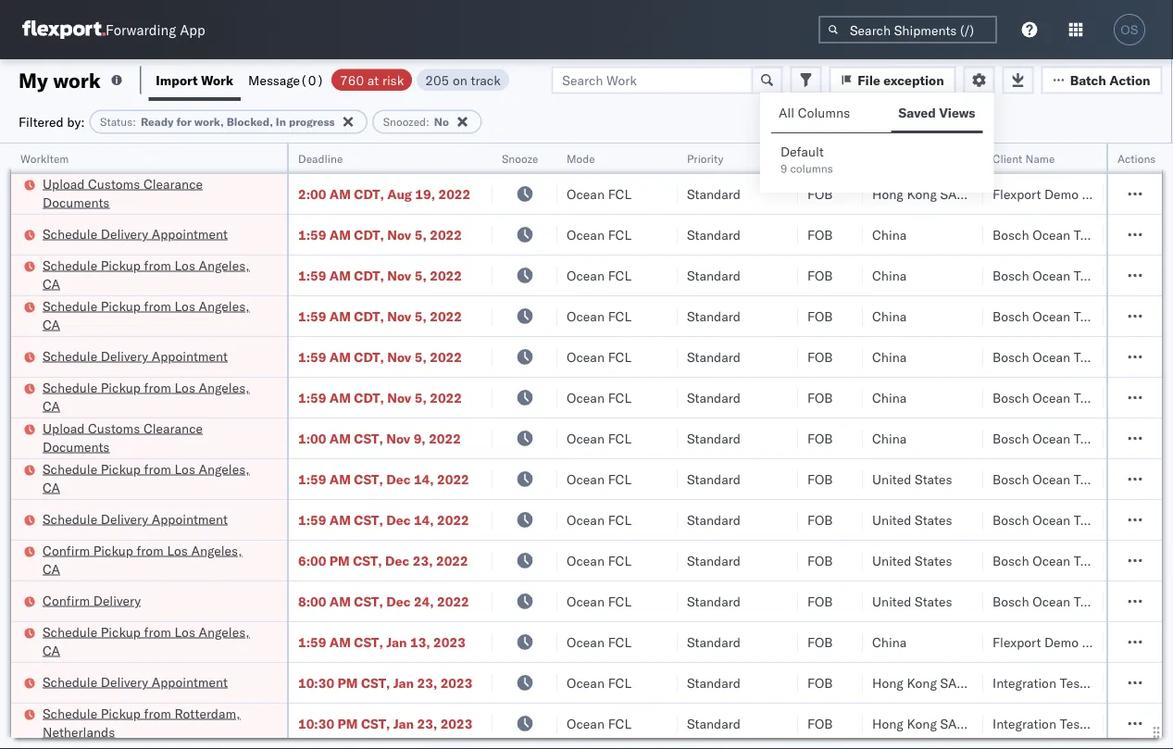 Task type: describe. For each thing, give the bounding box(es) containing it.
in
[[276, 115, 286, 129]]

united states for schedule pickup from los angeles, ca
[[873, 471, 953, 487]]

4 schedule pickup from los angeles, ca link from the top
[[43, 460, 263, 497]]

9 fcl from the top
[[608, 512, 632, 528]]

1 bosch oce from the top
[[1113, 226, 1174, 243]]

5 am from the top
[[330, 349, 351, 365]]

10 standard from the top
[[687, 553, 741, 569]]

3 fcl from the top
[[608, 267, 632, 283]]

fob for upload customs clearance documents button associated with 1:00 am cst, nov 9, 2022
[[808, 430, 833, 446]]

from for fifth schedule pickup from los angeles, ca link from the top of the page
[[144, 624, 171, 640]]

1 schedule pickup from los angeles, ca button from the top
[[43, 256, 263, 295]]

1:59 am cst, jan 13, 2023
[[298, 634, 466, 650]]

5 fcl from the top
[[608, 349, 632, 365]]

flexport for china
[[993, 634, 1041, 650]]

confirm pickup from los angeles, ca
[[43, 542, 242, 577]]

Search Work text field
[[551, 66, 753, 94]]

los for confirm pickup from los angeles, ca link on the bottom left of page
[[167, 542, 188, 559]]

status
[[100, 115, 133, 129]]

import
[[156, 72, 198, 88]]

205 on track
[[425, 72, 501, 88]]

6:00
[[298, 553, 326, 569]]

9 bosch oce from the top
[[1113, 553, 1174, 569]]

11 standard from the top
[[687, 593, 741, 609]]

hong kong sar china for rotterdam,
[[873, 716, 1004, 732]]

13,
[[410, 634, 430, 650]]

no
[[434, 115, 449, 129]]

cdt, for third schedule pickup from los angeles, ca button from the bottom of the page
[[354, 389, 384, 406]]

documents for 2:00 am cdt, aug 19, 2022
[[43, 194, 110, 210]]

workitem
[[20, 151, 69, 165]]

11 fob from the top
[[808, 593, 833, 609]]

ready
[[141, 115, 174, 129]]

fob for the schedule delivery appointment button corresponding to 1:59 am cdt, nov 5, 2022
[[808, 349, 833, 365]]

2 test from the top
[[1074, 267, 1099, 283]]

4 test from the top
[[1074, 349, 1099, 365]]

batch action
[[1070, 72, 1151, 88]]

upload customs clearance documents for 2:00 am cdt, aug 19, 2022
[[43, 176, 203, 210]]

bosch ocean test for third schedule pickup from los angeles, ca button from the bottom of the page
[[993, 389, 1099, 406]]

schedule delivery appointment link for 1:59 am cdt, nov 5, 2022
[[43, 347, 228, 365]]

4 standard from the top
[[687, 308, 741, 324]]

incoterms
[[808, 151, 858, 165]]

confirm for confirm delivery
[[43, 592, 90, 609]]

client name
[[993, 151, 1055, 165]]

3 schedule pickup from los angeles, ca link from the top
[[43, 378, 263, 415]]

schedule delivery appointment button for 1:59 am cst, dec 14, 2022
[[43, 510, 228, 530]]

8 standard from the top
[[687, 471, 741, 487]]

integration for schedule pickup from rotterdam, netherlands
[[1113, 716, 1174, 732]]

2022 for third schedule pickup from los angeles, ca button from the bottom of the page
[[430, 389, 462, 406]]

3 standard from the top
[[687, 267, 741, 283]]

1:59 am cdt, nov 5, 2022 for third schedule pickup from los angeles, ca link from the bottom
[[298, 389, 462, 406]]

8 ocean fcl from the top
[[567, 471, 632, 487]]

os button
[[1109, 8, 1151, 51]]

file exception
[[858, 72, 944, 88]]

united for confirm pickup from los angeles, ca
[[873, 553, 912, 569]]

4 united states from the top
[[873, 593, 953, 609]]

oce for 1:59 am cst, dec 14, 2022's the schedule delivery appointment button
[[1153, 512, 1174, 528]]

5, for 2nd schedule pickup from los angeles, ca link
[[415, 308, 427, 324]]

schedule delivery appointment for 1:59 am cdt, nov 5, 2022
[[43, 348, 228, 364]]

consignee button
[[1104, 147, 1174, 166]]

deadline button
[[289, 147, 474, 166]]

2:00
[[298, 186, 326, 202]]

risk
[[382, 72, 404, 88]]

--
[[1113, 186, 1129, 202]]

1 schedule delivery appointment button from the top
[[43, 225, 228, 245]]

schedule delivery appointment for 1:59 am cst, dec 14, 2022
[[43, 511, 228, 527]]

19,
[[415, 186, 435, 202]]

views
[[940, 105, 976, 121]]

from for fifth schedule pickup from los angeles, ca link from the bottom
[[144, 257, 171, 273]]

os
[[1121, 23, 1139, 37]]

(0)
[[300, 72, 324, 88]]

delivery for 1:59 am cdt, nov 5, 2022
[[101, 348, 148, 364]]

5, for fifth schedule pickup from los angeles, ca link from the bottom
[[415, 267, 427, 283]]

default
[[781, 144, 824, 160]]

8:00 am cst, dec 24, 2022
[[298, 593, 469, 609]]

confirm delivery link
[[43, 591, 141, 610]]

my
[[19, 67, 48, 93]]

9 test from the top
[[1074, 553, 1099, 569]]

workitem button
[[11, 147, 269, 166]]

flexport demo consignee for --
[[993, 186, 1145, 202]]

2 sar from the top
[[941, 675, 966, 691]]

progress
[[289, 115, 335, 129]]

fob for upload customs clearance documents button for 2:00 am cdt, aug 19, 2022
[[808, 186, 833, 202]]

2022 for the schedule delivery appointment button corresponding to 1:59 am cdt, nov 5, 2022
[[430, 349, 462, 365]]

14, for schedule pickup from los angeles, ca
[[414, 471, 434, 487]]

8 bosch oce from the top
[[1113, 512, 1174, 528]]

jan for los
[[386, 634, 407, 650]]

upload customs clearance documents link for 1:00
[[43, 419, 263, 456]]

cdt, for 2nd schedule pickup from los angeles, ca button
[[354, 308, 384, 324]]

pickup for fifth schedule pickup from los angeles, ca link from the top of the page
[[101, 624, 141, 640]]

angeles, for second schedule pickup from los angeles, ca link from the bottom
[[199, 461, 250, 477]]

demo for -
[[1045, 186, 1079, 202]]

8 test from the top
[[1074, 512, 1099, 528]]

11 fcl from the top
[[608, 593, 632, 609]]

saved views
[[899, 105, 976, 121]]

5 cdt, from the top
[[354, 349, 384, 365]]

blocked,
[[227, 115, 273, 129]]

schedule delivery appointment button for 10:30 pm cst, jan 23, 2023
[[43, 673, 228, 693]]

1:00 am cst, nov 9, 2022
[[298, 430, 461, 446]]

2023 for rotterdam,
[[441, 716, 473, 732]]

snooze
[[502, 151, 538, 165]]

2 fob from the top
[[808, 226, 833, 243]]

ca for fifth schedule pickup from los angeles, ca link from the bottom
[[43, 276, 60, 292]]

1 bosch ocean test from the top
[[993, 226, 1099, 243]]

pickup for confirm pickup from los angeles, ca link on the bottom left of page
[[93, 542, 133, 559]]

14 ocean fcl from the top
[[567, 716, 632, 732]]

13 ocean fcl from the top
[[567, 675, 632, 691]]

forwarding app link
[[22, 20, 205, 39]]

10 bosch ocean test from the top
[[993, 593, 1099, 609]]

4 1:59 from the top
[[298, 349, 326, 365]]

2 hong kong sar china from the top
[[873, 675, 1004, 691]]

24,
[[414, 593, 434, 609]]

4 5, from the top
[[415, 349, 427, 365]]

2 ocean fcl from the top
[[567, 226, 632, 243]]

7 standard from the top
[[687, 430, 741, 446]]

angeles, for fifth schedule pickup from los angeles, ca link from the top of the page
[[199, 624, 250, 640]]

schedule delivery appointment link for 10:30 pm cst, jan 23, 2023
[[43, 673, 228, 691]]

2022 for 4th schedule pickup from los angeles, ca button from the top
[[437, 471, 469, 487]]

oce for the schedule delivery appointment button corresponding to 1:59 am cdt, nov 5, 2022
[[1153, 349, 1174, 365]]

5 ocean fcl from the top
[[567, 349, 632, 365]]

1:59 am cdt, nov 5, 2022 for 2nd schedule pickup from los angeles, ca link
[[298, 308, 462, 324]]

united for schedule pickup from los angeles, ca
[[873, 471, 912, 487]]

4 states from the top
[[915, 593, 953, 609]]

205
[[425, 72, 449, 88]]

snoozed
[[383, 115, 426, 129]]

pm for rotterdam,
[[338, 716, 358, 732]]

batch
[[1070, 72, 1107, 88]]

columns
[[798, 105, 850, 121]]

10:30 pm cst, jan 23, 2023 for schedule pickup from rotterdam, netherlands
[[298, 716, 473, 732]]

confirm delivery button
[[43, 591, 141, 612]]

cdt, for upload customs clearance documents button for 2:00 am cdt, aug 19, 2022
[[354, 186, 384, 202]]

7 bosch oce from the top
[[1113, 471, 1174, 487]]

1 vertical spatial jan
[[393, 675, 414, 691]]

mode
[[567, 151, 595, 165]]

6 am from the top
[[330, 389, 351, 406]]

schedule pickup from los angeles, ca for fifth schedule pickup from los angeles, ca link from the top of the page
[[43, 624, 250, 659]]

9,
[[414, 430, 426, 446]]

forwarding
[[106, 21, 176, 38]]

message (0)
[[248, 72, 324, 88]]

1 schedule pickup from los angeles, ca link from the top
[[43, 256, 263, 293]]

6 1:59 from the top
[[298, 471, 326, 487]]

6 fcl from the top
[[608, 389, 632, 406]]

1 5, from the top
[[415, 226, 427, 243]]

14 standard from the top
[[687, 716, 741, 732]]

columns
[[791, 162, 833, 176]]

schedule pickup from los angeles, ca for fifth schedule pickup from los angeles, ca link from the bottom
[[43, 257, 250, 292]]

batch action button
[[1042, 66, 1163, 94]]

2022 for upload customs clearance documents button associated with 1:00 am cst, nov 9, 2022
[[429, 430, 461, 446]]

2:00 am cdt, aug 19, 2022
[[298, 186, 471, 202]]

pickup for 2nd schedule pickup from los angeles, ca link
[[101, 298, 141, 314]]

schedule for 5th schedule pickup from los angeles, ca button from the bottom of the page
[[43, 257, 97, 273]]

7 1:59 from the top
[[298, 512, 326, 528]]

saved
[[899, 105, 936, 121]]

by:
[[67, 113, 85, 130]]

10 bosch oce from the top
[[1113, 593, 1174, 609]]

10:30 pm cst, jan 23, 2023 for schedule delivery appointment
[[298, 675, 473, 691]]

app
[[180, 21, 205, 38]]

pm for los
[[330, 553, 350, 569]]

9
[[781, 162, 788, 176]]

resize handle column header for deadline button on the left top of page
[[471, 144, 493, 749]]

8 1:59 from the top
[[298, 634, 326, 650]]

fob for third schedule pickup from los angeles, ca button from the bottom of the page
[[808, 389, 833, 406]]

my work
[[19, 67, 101, 93]]

all columns button
[[772, 96, 862, 132]]

3 am from the top
[[330, 267, 351, 283]]

schedule pickup from los angeles, ca for 2nd schedule pickup from los angeles, ca link
[[43, 298, 250, 333]]

rotterdam,
[[175, 705, 240, 722]]

incoterms button
[[798, 147, 871, 166]]

3 test from the top
[[1074, 308, 1099, 324]]

3 schedule pickup from los angeles, ca button from the top
[[43, 378, 263, 417]]

14 fcl from the top
[[608, 716, 632, 732]]

work,
[[194, 115, 224, 129]]

hong for documents
[[873, 186, 904, 202]]

dec for schedule pickup from los angeles, ca
[[386, 471, 411, 487]]

12 ocean fcl from the top
[[567, 634, 632, 650]]

10 oce from the top
[[1153, 593, 1174, 609]]

14, for schedule delivery appointment
[[414, 512, 434, 528]]

bosch ocean test for 5th schedule pickup from los angeles, ca button from the bottom of the page
[[993, 267, 1099, 283]]

10 fcl from the top
[[608, 553, 632, 569]]

8 am from the top
[[330, 471, 351, 487]]

6 test from the top
[[1074, 430, 1099, 446]]

13 fcl from the top
[[608, 675, 632, 691]]

9 ocean fcl from the top
[[567, 512, 632, 528]]

2 schedule pickup from los angeles, ca button from the top
[[43, 297, 263, 336]]

10 ocean fcl from the top
[[567, 553, 632, 569]]

priority button
[[678, 147, 780, 166]]

7 resize handle column header from the left
[[961, 144, 984, 749]]

2 fcl from the top
[[608, 226, 632, 243]]

11 am from the top
[[330, 634, 351, 650]]

schedule for schedule pickup from rotterdam, netherlands button at the bottom left of the page
[[43, 705, 97, 722]]

fob for 5th schedule pickup from los angeles, ca button
[[808, 634, 833, 650]]

11 ocean fcl from the top
[[567, 593, 632, 609]]

dec left 24,
[[386, 593, 411, 609]]

6:00 pm cst, dec 23, 2022
[[298, 553, 468, 569]]

5 schedule pickup from los angeles, ca link from the top
[[43, 623, 263, 660]]

forwarding app
[[106, 21, 205, 38]]

import work button
[[149, 59, 241, 101]]

760 at risk
[[340, 72, 404, 88]]

netherlands
[[43, 724, 115, 740]]

2 kong from the top
[[907, 675, 937, 691]]

appointment for 1:59 am cdt, nov 5, 2022
[[152, 348, 228, 364]]

import work
[[156, 72, 233, 88]]

2022 for 5th schedule pickup from los angeles, ca button from the bottom of the page
[[430, 267, 462, 283]]

5 standard from the top
[[687, 349, 741, 365]]

7 fcl from the top
[[608, 430, 632, 446]]

2 cdt, from the top
[[354, 226, 384, 243]]

united states for confirm pickup from los angeles, ca
[[873, 553, 953, 569]]

schedule delivery appointment button for 1:59 am cdt, nov 5, 2022
[[43, 347, 228, 367]]

dec for schedule delivery appointment
[[386, 512, 411, 528]]

1 test from the top
[[1074, 226, 1099, 243]]

work
[[201, 72, 233, 88]]

3 resize handle column header from the left
[[535, 144, 558, 749]]

schedule for third schedule pickup from los angeles, ca button from the bottom of the page
[[43, 379, 97, 396]]

7 test from the top
[[1074, 471, 1099, 487]]

2 bosch oce from the top
[[1113, 267, 1174, 283]]

los for second schedule pickup from los angeles, ca link from the bottom
[[175, 461, 195, 477]]

2 standard from the top
[[687, 226, 741, 243]]



Task type: locate. For each thing, give the bounding box(es) containing it.
oce
[[1153, 226, 1174, 243], [1153, 267, 1174, 283], [1153, 308, 1174, 324], [1153, 349, 1174, 365], [1153, 389, 1174, 406], [1153, 430, 1174, 446], [1153, 471, 1174, 487], [1153, 512, 1174, 528], [1153, 553, 1174, 569], [1153, 593, 1174, 609]]

14, up "6:00 pm cst, dec 23, 2022"
[[414, 512, 434, 528]]

am
[[330, 186, 351, 202], [330, 226, 351, 243], [330, 267, 351, 283], [330, 308, 351, 324], [330, 349, 351, 365], [330, 389, 351, 406], [330, 430, 351, 446], [330, 471, 351, 487], [330, 512, 351, 528], [330, 593, 351, 609], [330, 634, 351, 650]]

consignee down actions
[[1083, 186, 1145, 202]]

9 resize handle column header from the left
[[1140, 144, 1162, 749]]

1 schedule pickup from los angeles, ca from the top
[[43, 257, 250, 292]]

united states
[[873, 471, 953, 487], [873, 512, 953, 528], [873, 553, 953, 569], [873, 593, 953, 609]]

3 1:59 from the top
[[298, 308, 326, 324]]

schedule for 1:59 am cst, dec 14, 2022's the schedule delivery appointment button
[[43, 511, 97, 527]]

1 ocean fcl from the top
[[567, 186, 632, 202]]

5 schedule from the top
[[43, 379, 97, 396]]

ca for second schedule pickup from los angeles, ca link from the bottom
[[43, 479, 60, 496]]

23, for rotterdam,
[[417, 716, 437, 732]]

2 1:59 am cst, dec 14, 2022 from the top
[[298, 512, 469, 528]]

1 vertical spatial hong
[[873, 675, 904, 691]]

760
[[340, 72, 364, 88]]

2022
[[439, 186, 471, 202], [430, 226, 462, 243], [430, 267, 462, 283], [430, 308, 462, 324], [430, 349, 462, 365], [430, 389, 462, 406], [429, 430, 461, 446], [437, 471, 469, 487], [437, 512, 469, 528], [436, 553, 468, 569], [437, 593, 469, 609]]

united for schedule delivery appointment
[[873, 512, 912, 528]]

1 vertical spatial 10:30
[[298, 716, 334, 732]]

0 vertical spatial sar
[[941, 186, 966, 202]]

schedule for fourth the schedule delivery appointment button from the bottom of the page
[[43, 226, 97, 242]]

resize handle column header for incoterms button
[[841, 144, 863, 749]]

demo
[[1045, 186, 1079, 202], [1045, 634, 1079, 650]]

1 1:59 am cdt, nov 5, 2022 from the top
[[298, 226, 462, 243]]

t
[[1171, 634, 1174, 650]]

2022 for 2nd schedule pickup from los angeles, ca button
[[430, 308, 462, 324]]

1:59 am cst, dec 14, 2022 down "1:00 am cst, nov 9, 2022"
[[298, 471, 469, 487]]

0 vertical spatial clearance
[[143, 176, 203, 192]]

1 vertical spatial documents
[[43, 439, 110, 455]]

name
[[1026, 151, 1055, 165]]

status : ready for work, blocked, in progress
[[100, 115, 335, 129]]

3 schedule delivery appointment from the top
[[43, 511, 228, 527]]

schedule for the schedule delivery appointment button corresponding to 10:30 pm cst, jan 23, 2023
[[43, 674, 97, 690]]

aug
[[387, 186, 412, 202]]

1 customs from the top
[[88, 176, 140, 192]]

confirm pickup from los angeles, ca link
[[43, 541, 263, 578]]

8:00
[[298, 593, 326, 609]]

2 upload customs clearance documents button from the top
[[43, 419, 263, 458]]

angeles, for confirm pickup from los angeles, ca link on the bottom left of page
[[191, 542, 242, 559]]

jan
[[386, 634, 407, 650], [393, 675, 414, 691], [393, 716, 414, 732]]

0 vertical spatial 10:30
[[298, 675, 334, 691]]

fob for the schedule delivery appointment button corresponding to 10:30 pm cst, jan 23, 2023
[[808, 675, 833, 691]]

pickup inside schedule pickup from rotterdam, netherlands
[[101, 705, 141, 722]]

dec up the 8:00 am cst, dec 24, 2022
[[385, 553, 410, 569]]

fob for confirm pickup from los angeles, ca button
[[808, 553, 833, 569]]

bosch ocean test for upload customs clearance documents button associated with 1:00 am cst, nov 9, 2022
[[993, 430, 1099, 446]]

oce for third schedule pickup from los angeles, ca button from the bottom of the page
[[1153, 389, 1174, 406]]

0 vertical spatial flexport demo consignee
[[993, 186, 1145, 202]]

9 bosch ocean test from the top
[[993, 553, 1099, 569]]

1 vertical spatial flexport
[[993, 634, 1041, 650]]

1 vertical spatial 2023
[[441, 675, 473, 691]]

sar
[[941, 186, 966, 202], [941, 675, 966, 691], [941, 716, 966, 732]]

from for second schedule pickup from los angeles, ca link from the bottom
[[144, 461, 171, 477]]

states for schedule pickup from los angeles, ca
[[915, 471, 953, 487]]

client name button
[[984, 147, 1086, 166]]

angeles, for third schedule pickup from los angeles, ca link from the bottom
[[199, 379, 250, 396]]

schedule for 5th schedule pickup from los angeles, ca button
[[43, 624, 97, 640]]

deadline
[[298, 151, 343, 165]]

1 vertical spatial upload customs clearance documents link
[[43, 419, 263, 456]]

from inside confirm pickup from los angeles, ca
[[137, 542, 164, 559]]

1 - from the left
[[1113, 186, 1121, 202]]

angeles, inside confirm pickup from los angeles, ca
[[191, 542, 242, 559]]

confirm inside button
[[43, 592, 90, 609]]

oce for 2nd schedule pickup from los angeles, ca button
[[1153, 308, 1174, 324]]

confirm delivery
[[43, 592, 141, 609]]

work
[[53, 67, 101, 93]]

2 united from the top
[[873, 512, 912, 528]]

1 vertical spatial upload
[[43, 420, 85, 436]]

flexport demo consignee
[[993, 186, 1145, 202], [993, 634, 1145, 650]]

2 schedule delivery appointment button from the top
[[43, 347, 228, 367]]

2 vertical spatial 23,
[[417, 716, 437, 732]]

2 integration from the top
[[1113, 716, 1174, 732]]

2023
[[434, 634, 466, 650], [441, 675, 473, 691], [441, 716, 473, 732]]

4 bosch oce from the top
[[1113, 349, 1174, 365]]

1 flexport demo consignee from the top
[[993, 186, 1145, 202]]

from inside schedule pickup from rotterdam, netherlands
[[144, 705, 171, 722]]

7 am from the top
[[330, 430, 351, 446]]

1 hong from the top
[[873, 186, 904, 202]]

2 schedule delivery appointment from the top
[[43, 348, 228, 364]]

: left ready
[[133, 115, 136, 129]]

2 vertical spatial hong
[[873, 716, 904, 732]]

cdt, for 5th schedule pickup from los angeles, ca button from the bottom of the page
[[354, 267, 384, 283]]

1 vertical spatial customs
[[88, 420, 140, 436]]

appointment
[[152, 226, 228, 242], [152, 348, 228, 364], [152, 511, 228, 527], [152, 674, 228, 690]]

confirm pickup from los angeles, ca button
[[43, 541, 263, 580]]

consignee inside button
[[1113, 151, 1167, 165]]

pickup inside confirm pickup from los angeles, ca
[[93, 542, 133, 559]]

1 vertical spatial sar
[[941, 675, 966, 691]]

1 vertical spatial consignee
[[1083, 186, 1145, 202]]

customs for 1:00 am cst, nov 9, 2022
[[88, 420, 140, 436]]

9 standard from the top
[[687, 512, 741, 528]]

resize handle column header for priority button
[[776, 144, 798, 749]]

2 united states from the top
[[873, 512, 953, 528]]

schedule pickup from rotterdam, netherlands button
[[43, 704, 263, 743]]

flexport
[[993, 186, 1041, 202], [993, 634, 1041, 650]]

1 am from the top
[[330, 186, 351, 202]]

2 states from the top
[[915, 512, 953, 528]]

1 upload from the top
[[43, 176, 85, 192]]

3 fob from the top
[[808, 267, 833, 283]]

1 vertical spatial confirm
[[43, 592, 90, 609]]

3 ca from the top
[[43, 398, 60, 414]]

upload customs clearance documents link for 2:00
[[43, 175, 263, 212]]

2 am from the top
[[330, 226, 351, 243]]

filtered
[[19, 113, 64, 130]]

2 vertical spatial sar
[[941, 716, 966, 732]]

1:59
[[298, 226, 326, 243], [298, 267, 326, 283], [298, 308, 326, 324], [298, 349, 326, 365], [298, 389, 326, 406], [298, 471, 326, 487], [298, 512, 326, 528], [298, 634, 326, 650]]

oce for upload customs clearance documents button associated with 1:00 am cst, nov 9, 2022
[[1153, 430, 1174, 446]]

dec for confirm pickup from los angeles, ca
[[385, 553, 410, 569]]

ca inside confirm pickup from los angeles, ca
[[43, 561, 60, 577]]

hong kong sar china for documents
[[873, 186, 1004, 202]]

8 fob from the top
[[808, 471, 833, 487]]

1 vertical spatial integration
[[1113, 716, 1174, 732]]

pm
[[330, 553, 350, 569], [338, 675, 358, 691], [338, 716, 358, 732]]

bookings t
[[1113, 634, 1174, 650]]

4 schedule delivery appointment from the top
[[43, 674, 228, 690]]

2 vertical spatial kong
[[907, 716, 937, 732]]

bosch ocean test for confirm pickup from los angeles, ca button
[[993, 553, 1099, 569]]

1 upload customs clearance documents button from the top
[[43, 175, 263, 214]]

1 vertical spatial 23,
[[417, 675, 437, 691]]

: for snoozed
[[426, 115, 430, 129]]

los for fifth schedule pickup from los angeles, ca link from the bottom
[[175, 257, 195, 273]]

0 vertical spatial demo
[[1045, 186, 1079, 202]]

0 vertical spatial upload
[[43, 176, 85, 192]]

2 ca from the top
[[43, 316, 60, 333]]

6 bosch oce from the top
[[1113, 430, 1174, 446]]

bosch ocean test for the schedule delivery appointment button corresponding to 1:59 am cdt, nov 5, 2022
[[993, 349, 1099, 365]]

7 ocean fcl from the top
[[567, 430, 632, 446]]

4 united from the top
[[873, 593, 912, 609]]

resize handle column header
[[265, 144, 287, 749], [471, 144, 493, 749], [535, 144, 558, 749], [656, 144, 678, 749], [776, 144, 798, 749], [841, 144, 863, 749], [961, 144, 984, 749], [1082, 144, 1104, 749], [1140, 144, 1162, 749]]

1 standard from the top
[[687, 186, 741, 202]]

0 vertical spatial confirm
[[43, 542, 90, 559]]

0 vertical spatial 2023
[[434, 634, 466, 650]]

oce for 4th schedule pickup from los angeles, ca button from the top
[[1153, 471, 1174, 487]]

2 vertical spatial consignee
[[1083, 634, 1145, 650]]

dec up "6:00 pm cst, dec 23, 2022"
[[386, 512, 411, 528]]

5, for third schedule pickup from los angeles, ca link from the bottom
[[415, 389, 427, 406]]

3 schedule delivery appointment link from the top
[[43, 510, 228, 528]]

pickup
[[101, 257, 141, 273], [101, 298, 141, 314], [101, 379, 141, 396], [101, 461, 141, 477], [93, 542, 133, 559], [101, 624, 141, 640], [101, 705, 141, 722]]

consignee up --
[[1113, 151, 1167, 165]]

for
[[176, 115, 192, 129]]

2 vertical spatial hong kong sar china
[[873, 716, 1004, 732]]

ca
[[43, 276, 60, 292], [43, 316, 60, 333], [43, 398, 60, 414], [43, 479, 60, 496], [43, 561, 60, 577], [43, 642, 60, 659]]

schedule pickup from rotterdam, netherlands
[[43, 705, 240, 740]]

schedule inside schedule pickup from rotterdam, netherlands
[[43, 705, 97, 722]]

from
[[144, 257, 171, 273], [144, 298, 171, 314], [144, 379, 171, 396], [144, 461, 171, 477], [137, 542, 164, 559], [144, 624, 171, 640], [144, 705, 171, 722]]

1 1:59 from the top
[[298, 226, 326, 243]]

6 resize handle column header from the left
[[841, 144, 863, 749]]

bosch ocean test
[[993, 226, 1099, 243], [993, 267, 1099, 283], [993, 308, 1099, 324], [993, 349, 1099, 365], [993, 389, 1099, 406], [993, 430, 1099, 446], [993, 471, 1099, 487], [993, 512, 1099, 528], [993, 553, 1099, 569], [993, 593, 1099, 609]]

upload customs clearance documents for 1:00 am cst, nov 9, 2022
[[43, 420, 203, 455]]

2 customs from the top
[[88, 420, 140, 436]]

dec
[[386, 471, 411, 487], [386, 512, 411, 528], [385, 553, 410, 569], [386, 593, 411, 609]]

bosch ocean test for 4th schedule pickup from los angeles, ca button from the top
[[993, 471, 1099, 487]]

0 vertical spatial 1:59 am cst, dec 14, 2022
[[298, 471, 469, 487]]

2 10:30 from the top
[[298, 716, 334, 732]]

0 horizontal spatial :
[[133, 115, 136, 129]]

oce for confirm pickup from los angeles, ca button
[[1153, 553, 1174, 569]]

5 schedule pickup from los angeles, ca button from the top
[[43, 623, 263, 662]]

3 bosch ocean test from the top
[[993, 308, 1099, 324]]

ca for fifth schedule pickup from los angeles, ca link from the top of the page
[[43, 642, 60, 659]]

2022 for upload customs clearance documents button for 2:00 am cdt, aug 19, 2022
[[439, 186, 471, 202]]

14, down 9,
[[414, 471, 434, 487]]

5 1:59 from the top
[[298, 389, 326, 406]]

file
[[858, 72, 881, 88]]

4 ca from the top
[[43, 479, 60, 496]]

8 oce from the top
[[1153, 512, 1174, 528]]

1 vertical spatial upload customs clearance documents button
[[43, 419, 263, 458]]

1 vertical spatial clearance
[[143, 420, 203, 436]]

0 vertical spatial upload customs clearance documents
[[43, 176, 203, 210]]

oce for 5th schedule pickup from los angeles, ca button from the bottom of the page
[[1153, 267, 1174, 283]]

0 vertical spatial upload customs clearance documents link
[[43, 175, 263, 212]]

0 vertical spatial documents
[[43, 194, 110, 210]]

integration
[[1113, 675, 1174, 691], [1113, 716, 1174, 732]]

1 appointment from the top
[[152, 226, 228, 242]]

1 vertical spatial hong kong sar china
[[873, 675, 1004, 691]]

upload customs clearance documents
[[43, 176, 203, 210], [43, 420, 203, 455]]

3 united from the top
[[873, 553, 912, 569]]

schedule pickup from los angeles, ca for third schedule pickup from los angeles, ca link from the bottom
[[43, 379, 250, 414]]

dec down "1:00 am cst, nov 9, 2022"
[[386, 471, 411, 487]]

7 fob from the top
[[808, 430, 833, 446]]

0 vertical spatial jan
[[386, 634, 407, 650]]

priority
[[687, 151, 724, 165]]

1 vertical spatial 10:30 pm cst, jan 23, 2023
[[298, 716, 473, 732]]

1 vertical spatial kong
[[907, 675, 937, 691]]

pickup for fifth schedule pickup from los angeles, ca link from the bottom
[[101, 257, 141, 273]]

8 fcl from the top
[[608, 471, 632, 487]]

upload
[[43, 176, 85, 192], [43, 420, 85, 436]]

actions
[[1118, 151, 1156, 165]]

saved views button
[[891, 96, 983, 132]]

test
[[1074, 226, 1099, 243], [1074, 267, 1099, 283], [1074, 308, 1099, 324], [1074, 349, 1099, 365], [1074, 389, 1099, 406], [1074, 430, 1099, 446], [1074, 471, 1099, 487], [1074, 512, 1099, 528], [1074, 553, 1099, 569], [1074, 593, 1099, 609]]

1 states from the top
[[915, 471, 953, 487]]

0 vertical spatial kong
[[907, 186, 937, 202]]

snoozed : no
[[383, 115, 449, 129]]

kong
[[907, 186, 937, 202], [907, 675, 937, 691], [907, 716, 937, 732]]

united
[[873, 471, 912, 487], [873, 512, 912, 528], [873, 553, 912, 569], [873, 593, 912, 609]]

pickup for schedule pickup from rotterdam, netherlands link
[[101, 705, 141, 722]]

appointment for 10:30 pm cst, jan 23, 2023
[[152, 674, 228, 690]]

: for status
[[133, 115, 136, 129]]

fob
[[808, 186, 833, 202], [808, 226, 833, 243], [808, 267, 833, 283], [808, 308, 833, 324], [808, 349, 833, 365], [808, 389, 833, 406], [808, 430, 833, 446], [808, 471, 833, 487], [808, 512, 833, 528], [808, 553, 833, 569], [808, 593, 833, 609], [808, 634, 833, 650], [808, 675, 833, 691], [808, 716, 833, 732]]

10 am from the top
[[330, 593, 351, 609]]

1 oce from the top
[[1153, 226, 1174, 243]]

all
[[779, 105, 795, 121]]

default 9 columns
[[781, 144, 833, 176]]

bosch ocean test for 1:59 am cst, dec 14, 2022's the schedule delivery appointment button
[[993, 512, 1099, 528]]

1:59 am cdt, nov 5, 2022
[[298, 226, 462, 243], [298, 267, 462, 283], [298, 308, 462, 324], [298, 349, 462, 365], [298, 389, 462, 406]]

track
[[471, 72, 501, 88]]

2 schedule delivery appointment link from the top
[[43, 347, 228, 365]]

1:59 am cst, dec 14, 2022 up "6:00 pm cst, dec 23, 2022"
[[298, 512, 469, 528]]

2 vertical spatial 2023
[[441, 716, 473, 732]]

1:59 am cst, dec 14, 2022
[[298, 471, 469, 487], [298, 512, 469, 528]]

14,
[[414, 471, 434, 487], [414, 512, 434, 528]]

states for confirm pickup from los angeles, ca
[[915, 553, 953, 569]]

united states for schedule delivery appointment
[[873, 512, 953, 528]]

schedule
[[43, 226, 97, 242], [43, 257, 97, 273], [43, 298, 97, 314], [43, 348, 97, 364], [43, 379, 97, 396], [43, 461, 97, 477], [43, 511, 97, 527], [43, 624, 97, 640], [43, 674, 97, 690], [43, 705, 97, 722]]

consignee
[[1113, 151, 1167, 165], [1083, 186, 1145, 202], [1083, 634, 1145, 650]]

2 10:30 pm cst, jan 23, 2023 from the top
[[298, 716, 473, 732]]

schedule delivery appointment for 10:30 pm cst, jan 23, 2023
[[43, 674, 228, 690]]

cst,
[[354, 430, 383, 446], [354, 471, 383, 487], [354, 512, 383, 528], [353, 553, 382, 569], [354, 593, 383, 609], [354, 634, 383, 650], [361, 675, 390, 691], [361, 716, 390, 732]]

demo left bookings
[[1045, 634, 1079, 650]]

los
[[175, 257, 195, 273], [175, 298, 195, 314], [175, 379, 195, 396], [175, 461, 195, 477], [167, 542, 188, 559], [175, 624, 195, 640]]

0 vertical spatial hong kong sar china
[[873, 186, 1004, 202]]

2 appointment from the top
[[152, 348, 228, 364]]

4 bosch ocean test from the top
[[993, 349, 1099, 365]]

demo for bookings
[[1045, 634, 1079, 650]]

1 vertical spatial flexport demo consignee
[[993, 634, 1145, 650]]

on
[[453, 72, 468, 88]]

1:00
[[298, 430, 326, 446]]

1 vertical spatial demo
[[1045, 634, 1079, 650]]

fob for 5th schedule pickup from los angeles, ca button from the bottom of the page
[[808, 267, 833, 283]]

hong for rotterdam,
[[873, 716, 904, 732]]

los inside confirm pickup from los angeles, ca
[[167, 542, 188, 559]]

bosch oce
[[1113, 226, 1174, 243], [1113, 267, 1174, 283], [1113, 308, 1174, 324], [1113, 349, 1174, 365], [1113, 389, 1174, 406], [1113, 430, 1174, 446], [1113, 471, 1174, 487], [1113, 512, 1174, 528], [1113, 553, 1174, 569], [1113, 593, 1174, 609]]

1 vertical spatial 1:59 am cst, dec 14, 2022
[[298, 512, 469, 528]]

fob for 2nd schedule pickup from los angeles, ca button
[[808, 308, 833, 324]]

0 vertical spatial hong
[[873, 186, 904, 202]]

mode button
[[558, 147, 659, 166]]

1 horizontal spatial :
[[426, 115, 430, 129]]

bookings
[[1113, 634, 1168, 650]]

0 vertical spatial integration
[[1113, 675, 1174, 691]]

filtered by:
[[19, 113, 85, 130]]

5 test from the top
[[1074, 389, 1099, 406]]

5 bosch oce from the top
[[1113, 389, 1174, 406]]

confirm down confirm pickup from los angeles, ca
[[43, 592, 90, 609]]

schedule delivery appointment button
[[43, 225, 228, 245], [43, 347, 228, 367], [43, 510, 228, 530], [43, 673, 228, 693]]

0 vertical spatial 23,
[[413, 553, 433, 569]]

upload customs clearance documents button for 1:00 am cst, nov 9, 2022
[[43, 419, 263, 458]]

6 schedule from the top
[[43, 461, 97, 477]]

1 vertical spatial upload customs clearance documents
[[43, 420, 203, 455]]

flexport for hong kong sar china
[[993, 186, 1041, 202]]

1:59 am cst, dec 14, 2022 for schedule pickup from los angeles, ca
[[298, 471, 469, 487]]

delivery inside button
[[93, 592, 141, 609]]

2 vertical spatial jan
[[393, 716, 414, 732]]

2 5, from the top
[[415, 267, 427, 283]]

1 flexport from the top
[[993, 186, 1041, 202]]

clearance for 1:00 am cst, nov 9, 2022
[[143, 420, 203, 436]]

0 vertical spatial upload customs clearance documents button
[[43, 175, 263, 214]]

4 schedule pickup from los angeles, ca button from the top
[[43, 460, 263, 499]]

states
[[915, 471, 953, 487], [915, 512, 953, 528], [915, 553, 953, 569], [915, 593, 953, 609]]

5 resize handle column header from the left
[[776, 144, 798, 749]]

nov
[[387, 226, 412, 243], [387, 267, 412, 283], [387, 308, 412, 324], [387, 349, 412, 365], [387, 389, 412, 406], [386, 430, 411, 446]]

0 vertical spatial customs
[[88, 176, 140, 192]]

2 vertical spatial pm
[[338, 716, 358, 732]]

5,
[[415, 226, 427, 243], [415, 267, 427, 283], [415, 308, 427, 324], [415, 349, 427, 365], [415, 389, 427, 406]]

consignee for bookings t
[[1083, 634, 1145, 650]]

1 schedule delivery appointment from the top
[[43, 226, 228, 242]]

2 upload customs clearance documents from the top
[[43, 420, 203, 455]]

consignee for --
[[1083, 186, 1145, 202]]

schedule pickup from los angeles, ca for second schedule pickup from los angeles, ca link from the bottom
[[43, 461, 250, 496]]

flexport. image
[[22, 20, 106, 39]]

los for fifth schedule pickup from los angeles, ca link from the top of the page
[[175, 624, 195, 640]]

schedule for the schedule delivery appointment button corresponding to 1:59 am cdt, nov 5, 2022
[[43, 348, 97, 364]]

2 hong from the top
[[873, 675, 904, 691]]

0 vertical spatial consignee
[[1113, 151, 1167, 165]]

1 14, from the top
[[414, 471, 434, 487]]

6 standard from the top
[[687, 389, 741, 406]]

3 united states from the top
[[873, 553, 953, 569]]

1 vertical spatial 14,
[[414, 512, 434, 528]]

23, for los
[[413, 553, 433, 569]]

: left no
[[426, 115, 430, 129]]

1 integration from the top
[[1113, 675, 1174, 691]]

Search Shipments (/) text field
[[819, 16, 998, 44]]

0 vertical spatial flexport
[[993, 186, 1041, 202]]

5 schedule pickup from los angeles, ca from the top
[[43, 624, 250, 659]]

bosch ocean test for 2nd schedule pickup from los angeles, ca button
[[993, 308, 1099, 324]]

5 bosch ocean test from the top
[[993, 389, 1099, 406]]

4 fcl from the top
[[608, 308, 632, 324]]

fob for schedule pickup from rotterdam, netherlands button at the bottom left of the page
[[808, 716, 833, 732]]

message
[[248, 72, 300, 88]]

sar for rotterdam,
[[941, 716, 966, 732]]

3 ocean fcl from the top
[[567, 267, 632, 283]]

1 schedule from the top
[[43, 226, 97, 242]]

client
[[993, 151, 1023, 165]]

1:59 am cdt, nov 5, 2022 for fifth schedule pickup from los angeles, ca link from the bottom
[[298, 267, 462, 283]]

10:30
[[298, 675, 334, 691], [298, 716, 334, 732]]

:
[[133, 115, 136, 129], [426, 115, 430, 129]]

2022 for confirm pickup from los angeles, ca button
[[436, 553, 468, 569]]

confirm up confirm delivery
[[43, 542, 90, 559]]

angeles,
[[199, 257, 250, 273], [199, 298, 250, 314], [199, 379, 250, 396], [199, 461, 250, 477], [191, 542, 242, 559], [199, 624, 250, 640]]

10:30 for schedule delivery appointment
[[298, 675, 334, 691]]

clearance
[[143, 176, 203, 192], [143, 420, 203, 436]]

confirm
[[43, 542, 90, 559], [43, 592, 90, 609]]

1 vertical spatial pm
[[338, 675, 358, 691]]

schedule pickup from los angeles, ca button
[[43, 256, 263, 295], [43, 297, 263, 336], [43, 378, 263, 417], [43, 460, 263, 499], [43, 623, 263, 662]]

3 sar from the top
[[941, 716, 966, 732]]

flexport demo consignee for bookings t
[[993, 634, 1145, 650]]

6 ca from the top
[[43, 642, 60, 659]]

0 vertical spatial pm
[[330, 553, 350, 569]]

exception
[[884, 72, 944, 88]]

0 vertical spatial 10:30 pm cst, jan 23, 2023
[[298, 675, 473, 691]]

confirm for confirm pickup from los angeles, ca
[[43, 542, 90, 559]]

consignee left "t"
[[1083, 634, 1145, 650]]

delivery for 10:30 pm cst, jan 23, 2023
[[101, 674, 148, 690]]

1 cdt, from the top
[[354, 186, 384, 202]]

confirm inside confirm pickup from los angeles, ca
[[43, 542, 90, 559]]

6 fob from the top
[[808, 389, 833, 406]]

at
[[367, 72, 379, 88]]

1:59 am cst, dec 14, 2022 for schedule delivery appointment
[[298, 512, 469, 528]]

schedule pickup from los angeles, ca
[[43, 257, 250, 292], [43, 298, 250, 333], [43, 379, 250, 414], [43, 461, 250, 496], [43, 624, 250, 659]]

0 vertical spatial 14,
[[414, 471, 434, 487]]

ca for 2nd schedule pickup from los angeles, ca link
[[43, 316, 60, 333]]

schedule pickup from los angeles, ca link
[[43, 256, 263, 293], [43, 297, 263, 334], [43, 378, 263, 415], [43, 460, 263, 497], [43, 623, 263, 660]]

all columns
[[779, 105, 850, 121]]

demo down name
[[1045, 186, 1079, 202]]

schedule pickup from rotterdam, netherlands link
[[43, 704, 263, 741]]



Task type: vqa. For each thing, say whether or not it's contained in the screenshot.
3rd Lhuu7894563, Uetu5238478 from the bottom
no



